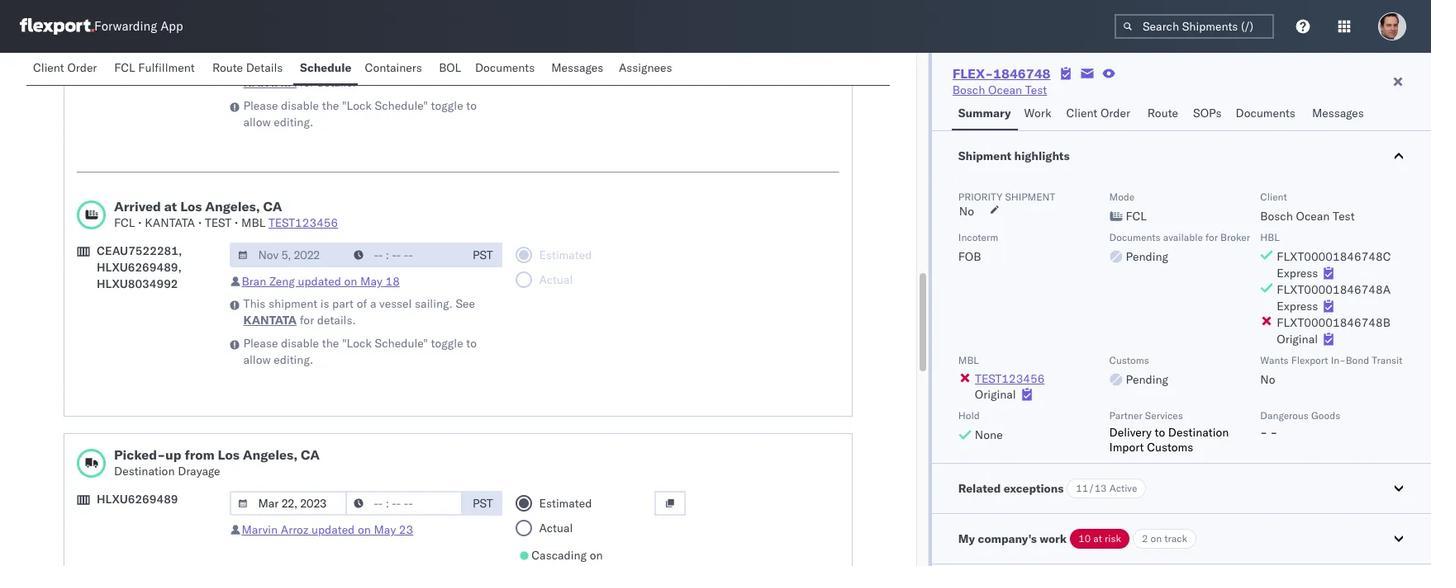 Task type: vqa. For each thing, say whether or not it's contained in the screenshot.


Task type: locate. For each thing, give the bounding box(es) containing it.
this for 2nd kantata link from the bottom of the page
[[243, 59, 266, 74]]

shipment
[[958, 149, 1011, 164]]

1 vertical spatial -- : -- -- text field
[[346, 492, 463, 516]]

2 horizontal spatial •
[[234, 216, 238, 231]]

for down bran zeng updated on may 18 button
[[300, 313, 314, 328]]

pending up services
[[1126, 373, 1168, 388]]

1 is from the top
[[320, 59, 329, 74]]

1 schedule" from the top
[[375, 98, 428, 113]]

at right 10
[[1093, 533, 1102, 545]]

1 vertical spatial updated
[[311, 523, 355, 538]]

"lock down bran zeng updated on may 18
[[342, 336, 372, 351]]

pending down documents available for broker
[[1126, 250, 1168, 264]]

1 this from the top
[[243, 59, 266, 74]]

0 vertical spatial ceau7522281, hlxu6269489, hlxu8034992
[[97, 6, 182, 54]]

0 horizontal spatial client
[[33, 60, 64, 75]]

client order down flexport. 'image'
[[33, 60, 97, 75]]

1 "lock from the top
[[342, 98, 372, 113]]

marvin
[[242, 523, 278, 538]]

1 vertical spatial is
[[320, 297, 329, 311]]

route for route details
[[212, 60, 243, 75]]

estimated
[[539, 497, 592, 511]]

on left '23'
[[358, 523, 371, 538]]

1 vertical spatial hlxu8034992
[[97, 277, 178, 292]]

for left the broker
[[1205, 231, 1218, 244]]

client order
[[33, 60, 97, 75], [1066, 106, 1130, 121]]

2 toggle from the top
[[431, 336, 463, 351]]

details. left containers
[[317, 75, 356, 90]]

los right arrived
[[180, 198, 202, 215]]

bosch up hbl
[[1260, 209, 1293, 224]]

1 vertical spatial allow
[[243, 353, 271, 368]]

0 vertical spatial hlxu8034992
[[97, 39, 178, 54]]

2 this from the top
[[243, 297, 266, 311]]

details.
[[317, 75, 356, 90], [317, 313, 356, 328]]

flex-1846748 link
[[953, 65, 1051, 82]]

•
[[138, 216, 142, 231], [198, 216, 202, 231], [234, 216, 238, 231]]

customs down services
[[1147, 440, 1193, 455]]

ceau7522281, hlxu6269489, hlxu8034992 up fcl fulfillment
[[97, 6, 182, 54]]

please disable the "lock schedule" toggle to allow editing. down the schedule button
[[243, 98, 477, 130]]

1 horizontal spatial messages
[[1312, 106, 1364, 121]]

part down bran zeng updated on may 18
[[332, 297, 354, 311]]

1 vertical spatial please disable the "lock schedule" toggle to allow editing.
[[243, 336, 477, 368]]

0 horizontal spatial no
[[959, 204, 974, 219]]

hlxu8034992 down arrived
[[97, 277, 178, 292]]

2 vertical spatial for
[[300, 313, 314, 328]]

for right details
[[300, 75, 314, 90]]

of for 2nd kantata link from the bottom of the page
[[357, 59, 367, 74]]

no
[[959, 204, 974, 219], [1260, 373, 1275, 388]]

cascading on
[[531, 549, 603, 563]]

this shipment is part of a vessel sailing. see kantata for details.
[[243, 59, 475, 90], [243, 297, 475, 328]]

destination
[[1168, 426, 1229, 440], [114, 464, 175, 479]]

2 horizontal spatial documents
[[1236, 106, 1295, 121]]

fob
[[958, 250, 981, 264]]

import
[[1109, 440, 1144, 455]]

flxt00001846748c
[[1277, 250, 1391, 264]]

may for picked-up from los angeles, ca
[[374, 523, 396, 538]]

client up hbl
[[1260, 191, 1287, 203]]

1 - from the left
[[1260, 426, 1267, 440]]

1 vertical spatial los
[[218, 447, 239, 464]]

priority
[[958, 191, 1002, 203]]

2 see from the top
[[456, 297, 475, 311]]

angeles, inside picked-up from los angeles, ca destination drayage
[[243, 447, 298, 464]]

exceptions
[[1004, 482, 1064, 497]]

1 vertical spatial part
[[332, 297, 354, 311]]

no down 'priority'
[[959, 204, 974, 219]]

please down details
[[243, 98, 278, 113]]

may left '23'
[[374, 523, 396, 538]]

1 ceau7522281, from the top
[[97, 6, 182, 21]]

0 vertical spatial client order
[[33, 60, 97, 75]]

route left sops on the top of page
[[1147, 106, 1178, 121]]

kantata link down "zeng"
[[243, 312, 297, 329]]

test123456 button up hold
[[975, 372, 1045, 387]]

route button
[[1141, 98, 1187, 131]]

client order right work button
[[1066, 106, 1130, 121]]

0 horizontal spatial ocean
[[988, 83, 1022, 97]]

0 horizontal spatial documents
[[475, 60, 535, 75]]

is down bran zeng updated on may 18 button
[[320, 297, 329, 311]]

shipment for 2nd kantata link from the top
[[268, 297, 317, 311]]

1 the from the top
[[322, 98, 339, 113]]

mbl
[[241, 216, 265, 231], [958, 354, 979, 367]]

part left containers
[[332, 59, 354, 74]]

1 horizontal spatial no
[[1260, 373, 1275, 388]]

a down bran zeng updated on may 18
[[370, 297, 376, 311]]

for for 2nd kantata link from the bottom of the page
[[300, 75, 314, 90]]

bol button
[[432, 53, 468, 85]]

editing.
[[274, 115, 313, 130], [274, 353, 313, 368]]

0 vertical spatial hlxu6269489,
[[97, 22, 182, 37]]

los right the from
[[218, 447, 239, 464]]

0 vertical spatial disable
[[281, 98, 319, 113]]

vessel down 18
[[379, 297, 412, 311]]

route details button
[[206, 53, 293, 85]]

original up the flexport
[[1277, 332, 1318, 347]]

documents down mode
[[1109, 231, 1160, 244]]

at right arrived
[[164, 198, 177, 215]]

0 vertical spatial ca
[[263, 198, 282, 215]]

0 horizontal spatial messages button
[[545, 53, 612, 85]]

destination down picked-
[[114, 464, 175, 479]]

0 vertical spatial the
[[322, 98, 339, 113]]

0 vertical spatial order
[[67, 60, 97, 75]]

for
[[300, 75, 314, 90], [1205, 231, 1218, 244], [300, 313, 314, 328]]

1 horizontal spatial mbl
[[958, 354, 979, 367]]

pending for documents available for broker
[[1126, 250, 1168, 264]]

bol
[[439, 60, 461, 75]]

toggle
[[431, 98, 463, 113], [431, 336, 463, 351]]

2 hlxu6269489, from the top
[[97, 260, 182, 275]]

express for flxt00001846748c
[[1277, 266, 1318, 281]]

picked-
[[114, 447, 165, 464]]

documents button right bol
[[468, 53, 545, 85]]

1 vertical spatial ceau7522281, hlxu6269489, hlxu8034992
[[97, 244, 182, 292]]

highlights
[[1014, 149, 1070, 164]]

documents right bol button
[[475, 60, 535, 75]]

1 vertical spatial bosch
[[1260, 209, 1293, 224]]

test
[[1025, 83, 1047, 97], [1333, 209, 1355, 224]]

destination down services
[[1168, 426, 1229, 440]]

2 of from the top
[[357, 297, 367, 311]]

1 horizontal spatial ocean
[[1296, 209, 1330, 224]]

10 at risk
[[1078, 533, 1121, 545]]

2 hlxu8034992 from the top
[[97, 277, 178, 292]]

messages button
[[545, 53, 612, 85], [1305, 98, 1373, 131]]

MMM D, YYYY text field
[[230, 243, 347, 268]]

hlxu8034992
[[97, 39, 178, 54], [97, 277, 178, 292]]

1 kantata link from the top
[[243, 74, 297, 91]]

1 horizontal spatial test
[[1333, 209, 1355, 224]]

0 horizontal spatial test123456 button
[[268, 216, 338, 231]]

may
[[360, 274, 382, 289], [374, 523, 396, 538]]

test down 1846748
[[1025, 83, 1047, 97]]

please disable the "lock schedule" toggle to allow editing.
[[243, 98, 477, 130], [243, 336, 477, 368]]

customs up partner
[[1109, 354, 1149, 367]]

0 vertical spatial ceau7522281,
[[97, 6, 182, 21]]

please disable the "lock schedule" toggle to allow editing. down 18
[[243, 336, 477, 368]]

ca up mmm d, yyyy text field
[[263, 198, 282, 215]]

1 a from the top
[[370, 59, 376, 74]]

1 vertical spatial see
[[456, 297, 475, 311]]

0 vertical spatial "lock
[[342, 98, 372, 113]]

1 editing. from the top
[[274, 115, 313, 130]]

1 please disable the "lock schedule" toggle to allow editing. from the top
[[243, 98, 477, 130]]

ca up mmm d, yyyy text box
[[301, 447, 320, 464]]

1 vertical spatial express
[[1277, 299, 1318, 314]]

fcl down mode
[[1126, 209, 1147, 224]]

bosch inside client bosch ocean test incoterm fob
[[1260, 209, 1293, 224]]

client order button down flexport. 'image'
[[26, 53, 108, 85]]

order left route button
[[1100, 106, 1130, 121]]

fcl for fcl fulfillment
[[114, 60, 135, 75]]

2 vertical spatial to
[[1155, 426, 1165, 440]]

ocean down flex-1846748 link
[[988, 83, 1022, 97]]

2 - from the left
[[1270, 426, 1278, 440]]

bran zeng updated on may 18
[[242, 274, 400, 289]]

updated right arroz
[[311, 523, 355, 538]]

-- : -- -- text field
[[346, 243, 463, 268], [346, 492, 463, 516]]

the down the schedule button
[[322, 98, 339, 113]]

route left details
[[212, 60, 243, 75]]

to inside partner services delivery to destination import customs
[[1155, 426, 1165, 440]]

1 of from the top
[[357, 59, 367, 74]]

1 horizontal spatial client order button
[[1060, 98, 1141, 131]]

1 horizontal spatial messages button
[[1305, 98, 1373, 131]]

broker
[[1220, 231, 1250, 244]]

pst for arrived at los angeles, ca
[[473, 248, 493, 263]]

0 vertical spatial may
[[360, 274, 382, 289]]

0 vertical spatial part
[[332, 59, 354, 74]]

summary button
[[952, 98, 1018, 131]]

hlxu8034992 down forwarding app
[[97, 39, 178, 54]]

fcl down forwarding
[[114, 60, 135, 75]]

allow down bran
[[243, 353, 271, 368]]

bosch
[[953, 83, 985, 97], [1260, 209, 1293, 224]]

1 express from the top
[[1277, 266, 1318, 281]]

of
[[357, 59, 367, 74], [357, 297, 367, 311]]

documents available for broker
[[1109, 231, 1250, 244]]

pending
[[1126, 250, 1168, 264], [1126, 373, 1168, 388]]

-- : -- -- text field up '23'
[[346, 492, 463, 516]]

client order for the bottom client order button
[[1066, 106, 1130, 121]]

mbl right test
[[241, 216, 265, 231]]

1 vertical spatial documents button
[[1229, 98, 1305, 131]]

0 vertical spatial express
[[1277, 266, 1318, 281]]

test123456 up hold
[[975, 372, 1045, 387]]

test inside "bosch ocean test" link
[[1025, 83, 1047, 97]]

1 horizontal spatial original
[[1277, 332, 1318, 347]]

1 sailing. from the top
[[415, 59, 453, 74]]

1 vertical spatial details.
[[317, 313, 356, 328]]

2 sailing. from the top
[[415, 297, 453, 311]]

2 on track
[[1142, 533, 1187, 545]]

at inside the "arrived at los angeles, ca fcl • kantata • test • mbl test123456"
[[164, 198, 177, 215]]

ocean
[[988, 83, 1022, 97], [1296, 209, 1330, 224]]

the down bran zeng updated on may 18 button
[[322, 336, 339, 351]]

1 see from the top
[[456, 59, 475, 74]]

hlxu6269489, down arrived
[[97, 260, 182, 275]]

1 pst from the top
[[473, 248, 493, 263]]

1 vertical spatial of
[[357, 297, 367, 311]]

1 horizontal spatial los
[[218, 447, 239, 464]]

2 schedule" from the top
[[375, 336, 428, 351]]

summary
[[958, 106, 1011, 121]]

schedule
[[300, 60, 352, 75]]

0 horizontal spatial los
[[180, 198, 202, 215]]

• right test
[[234, 216, 238, 231]]

route
[[212, 60, 243, 75], [1147, 106, 1178, 121]]

0 vertical spatial please
[[243, 98, 278, 113]]

1 vertical spatial toggle
[[431, 336, 463, 351]]

1 vertical spatial a
[[370, 297, 376, 311]]

kantata down "zeng"
[[243, 313, 297, 328]]

1 vessel from the top
[[379, 59, 412, 74]]

details. down bran zeng updated on may 18 button
[[317, 313, 356, 328]]

1 this shipment is part of a vessel sailing. see kantata for details. from the top
[[243, 59, 475, 90]]

0 vertical spatial of
[[357, 59, 367, 74]]

client order button right work
[[1060, 98, 1141, 131]]

2 pending from the top
[[1126, 373, 1168, 388]]

1 vertical spatial customs
[[1147, 440, 1193, 455]]

kantata link left schedule
[[243, 74, 297, 91]]

please down bran
[[243, 336, 278, 351]]

0 vertical spatial shipment
[[268, 59, 317, 74]]

customs inside partner services delivery to destination import customs
[[1147, 440, 1193, 455]]

1 vertical spatial client order
[[1066, 106, 1130, 121]]

1 vertical spatial may
[[374, 523, 396, 538]]

1 vertical spatial pending
[[1126, 373, 1168, 388]]

1 vertical spatial editing.
[[274, 353, 313, 368]]

1 vertical spatial sailing.
[[415, 297, 453, 311]]

0 horizontal spatial original
[[975, 388, 1016, 402]]

1 vertical spatial client
[[1066, 106, 1097, 121]]

test123456 button
[[268, 216, 338, 231], [975, 372, 1045, 387]]

1 hlxu6269489, from the top
[[97, 22, 182, 37]]

ceau7522281, hlxu6269489, hlxu8034992 down arrived
[[97, 244, 182, 292]]

documents right sops button
[[1236, 106, 1295, 121]]

sops button
[[1187, 98, 1229, 131]]

0 horizontal spatial -
[[1260, 426, 1267, 440]]

2 express from the top
[[1277, 299, 1318, 314]]

fcl fulfillment button
[[108, 53, 206, 85]]

test123456 button up mmm d, yyyy text field
[[268, 216, 338, 231]]

arroz
[[281, 523, 308, 538]]

• left test
[[198, 216, 202, 231]]

0 horizontal spatial order
[[67, 60, 97, 75]]

2 a from the top
[[370, 297, 376, 311]]

this down bran
[[243, 297, 266, 311]]

this
[[243, 59, 266, 74], [243, 297, 266, 311]]

0 horizontal spatial test
[[1025, 83, 1047, 97]]

0 vertical spatial destination
[[1168, 426, 1229, 440]]

• down arrived
[[138, 216, 142, 231]]

0 vertical spatial vessel
[[379, 59, 412, 74]]

updated for arrived at los angeles, ca
[[298, 274, 341, 289]]

2 -- : -- -- text field from the top
[[346, 492, 463, 516]]

of right schedule
[[357, 59, 367, 74]]

fulfillment
[[138, 60, 195, 75]]

this left schedule
[[243, 59, 266, 74]]

original up hold
[[975, 388, 1016, 402]]

1 horizontal spatial ca
[[301, 447, 320, 464]]

editing. down details
[[274, 115, 313, 130]]

"lock down the schedule button
[[342, 98, 372, 113]]

part
[[332, 59, 354, 74], [332, 297, 354, 311]]

2 ceau7522281, hlxu6269489, hlxu8034992 from the top
[[97, 244, 182, 292]]

1 disable from the top
[[281, 98, 319, 113]]

0 vertical spatial at
[[164, 198, 177, 215]]

1 vertical spatial this
[[243, 297, 266, 311]]

0 horizontal spatial messages
[[551, 60, 603, 75]]

ceau7522281, down arrived
[[97, 244, 182, 259]]

editing. down "zeng"
[[274, 353, 313, 368]]

0 vertical spatial is
[[320, 59, 329, 74]]

disable down "zeng"
[[281, 336, 319, 351]]

kantata down arrived
[[145, 216, 195, 231]]

1 vertical spatial the
[[322, 336, 339, 351]]

1 vertical spatial kantata link
[[243, 312, 297, 329]]

risk
[[1105, 533, 1121, 545]]

0 vertical spatial a
[[370, 59, 376, 74]]

0 vertical spatial test
[[1025, 83, 1047, 97]]

1 vertical spatial test123456
[[975, 372, 1045, 387]]

active
[[1109, 483, 1137, 495]]

vessel left bol
[[379, 59, 412, 74]]

order down forwarding app link
[[67, 60, 97, 75]]

1 details. from the top
[[317, 75, 356, 90]]

express up flxt00001846748b
[[1277, 299, 1318, 314]]

hlxu6269489, up fcl fulfillment
[[97, 22, 182, 37]]

is for 2nd kantata link from the bottom of the page
[[320, 59, 329, 74]]

1 vertical spatial kantata
[[145, 216, 195, 231]]

is right details
[[320, 59, 329, 74]]

fcl inside 'button'
[[114, 60, 135, 75]]

allow down route details button
[[243, 115, 271, 130]]

1 horizontal spatial test123456
[[975, 372, 1045, 387]]

angeles, up test
[[205, 198, 260, 215]]

0 vertical spatial route
[[212, 60, 243, 75]]

1 vertical spatial client order button
[[1060, 98, 1141, 131]]

kantata left schedule
[[243, 75, 297, 90]]

no down wants
[[1260, 373, 1275, 388]]

work
[[1040, 532, 1067, 547]]

disable
[[281, 98, 319, 113], [281, 336, 319, 351]]

1 vertical spatial ceau7522281,
[[97, 244, 182, 259]]

client order button
[[26, 53, 108, 85], [1060, 98, 1141, 131]]

1 pending from the top
[[1126, 250, 1168, 264]]

pst for picked-up from los angeles, ca
[[473, 497, 493, 511]]

schedule" down containers button
[[375, 98, 428, 113]]

test up flxt00001846748c
[[1333, 209, 1355, 224]]

a right schedule
[[370, 59, 376, 74]]

schedule button
[[293, 53, 358, 85]]

ocean inside client bosch ocean test incoterm fob
[[1296, 209, 1330, 224]]

1 horizontal spatial route
[[1147, 106, 1178, 121]]

2 is from the top
[[320, 297, 329, 311]]

schedule"
[[375, 98, 428, 113], [375, 336, 428, 351]]

0 vertical spatial details.
[[317, 75, 356, 90]]

company's
[[978, 532, 1037, 547]]

ca
[[263, 198, 282, 215], [301, 447, 320, 464]]

1 horizontal spatial at
[[1093, 533, 1102, 545]]

angeles, up mmm d, yyyy text box
[[243, 447, 298, 464]]

1 vertical spatial ocean
[[1296, 209, 1330, 224]]

of down bran zeng updated on may 18
[[357, 297, 367, 311]]

ca inside picked-up from los angeles, ca destination drayage
[[301, 447, 320, 464]]

kantata link
[[243, 74, 297, 91], [243, 312, 297, 329]]

-- : -- -- text field up 18
[[346, 243, 463, 268]]

flxt00001846748b
[[1277, 316, 1390, 330]]

schedule" down 18
[[375, 336, 428, 351]]

on right 2
[[1151, 533, 1162, 545]]

1 vertical spatial documents
[[1236, 106, 1295, 121]]

client down flexport. 'image'
[[33, 60, 64, 75]]

bran
[[242, 274, 266, 289]]

ceau7522281, up fcl fulfillment
[[97, 6, 182, 21]]

at
[[164, 198, 177, 215], [1093, 533, 1102, 545]]

client
[[33, 60, 64, 75], [1066, 106, 1097, 121], [1260, 191, 1287, 203]]

documents button right sops on the top of page
[[1229, 98, 1305, 131]]

0 vertical spatial allow
[[243, 115, 271, 130]]

1 vertical spatial original
[[975, 388, 1016, 402]]

0 vertical spatial angeles,
[[205, 198, 260, 215]]

0 horizontal spatial •
[[138, 216, 142, 231]]

0 vertical spatial toggle
[[431, 98, 463, 113]]

2 pst from the top
[[473, 497, 493, 511]]

0 horizontal spatial documents button
[[468, 53, 545, 85]]

2 "lock from the top
[[342, 336, 372, 351]]

1 toggle from the top
[[431, 98, 463, 113]]

2 ceau7522281, from the top
[[97, 244, 182, 259]]

may for arrived at los angeles, ca
[[360, 274, 382, 289]]



Task type: describe. For each thing, give the bounding box(es) containing it.
2 details. from the top
[[317, 313, 356, 328]]

goods
[[1311, 410, 1340, 422]]

destination inside partner services delivery to destination import customs
[[1168, 426, 1229, 440]]

angeles, inside the "arrived at los angeles, ca fcl • kantata • test • mbl test123456"
[[205, 198, 260, 215]]

route for route
[[1147, 106, 1178, 121]]

actual
[[539, 521, 573, 536]]

work button
[[1018, 98, 1060, 131]]

2 please from the top
[[243, 336, 278, 351]]

updated for picked-up from los angeles, ca
[[311, 523, 355, 538]]

flxt00001846748a
[[1277, 283, 1391, 297]]

bran zeng updated on may 18 button
[[242, 274, 400, 289]]

los inside the "arrived at los angeles, ca fcl • kantata • test • mbl test123456"
[[180, 198, 202, 215]]

2 vertical spatial documents
[[1109, 231, 1160, 244]]

1 ceau7522281, hlxu6269489, hlxu8034992 from the top
[[97, 6, 182, 54]]

priority shipment
[[958, 191, 1055, 203]]

mode
[[1109, 191, 1135, 203]]

fcl fulfillment
[[114, 60, 195, 75]]

client inside client bosch ocean test incoterm fob
[[1260, 191, 1287, 203]]

related exceptions
[[958, 482, 1064, 497]]

los inside picked-up from los angeles, ca destination drayage
[[218, 447, 239, 464]]

is for 2nd kantata link from the top
[[320, 297, 329, 311]]

up
[[165, 447, 181, 464]]

track
[[1164, 533, 1187, 545]]

express for flxt00001846748a
[[1277, 299, 1318, 314]]

client bosch ocean test incoterm fob
[[958, 191, 1355, 264]]

1 vertical spatial test123456 button
[[975, 372, 1045, 387]]

2 editing. from the top
[[274, 353, 313, 368]]

1 horizontal spatial documents button
[[1229, 98, 1305, 131]]

this for 2nd kantata link from the top
[[243, 297, 266, 311]]

app
[[160, 19, 183, 34]]

0 vertical spatial client order button
[[26, 53, 108, 85]]

2 disable from the top
[[281, 336, 319, 351]]

sailing. for 2nd kantata link from the top
[[415, 297, 453, 311]]

work
[[1024, 106, 1051, 121]]

18
[[385, 274, 400, 289]]

assignees
[[619, 60, 672, 75]]

1 vertical spatial messages button
[[1305, 98, 1373, 131]]

messages for the left messages button
[[551, 60, 603, 75]]

0 vertical spatial test123456 button
[[268, 216, 338, 231]]

1 part from the top
[[332, 59, 354, 74]]

sailing. for 2nd kantata link from the bottom of the page
[[415, 59, 453, 74]]

1 hlxu8034992 from the top
[[97, 39, 178, 54]]

containers button
[[358, 53, 432, 85]]

mbl inside the "arrived at los angeles, ca fcl • kantata • test • mbl test123456"
[[241, 216, 265, 231]]

pending for customs
[[1126, 373, 1168, 388]]

bond
[[1346, 354, 1369, 367]]

1 • from the left
[[138, 216, 142, 231]]

partner
[[1109, 410, 1142, 422]]

marvin arroz updated on may 23
[[242, 523, 413, 538]]

bosch ocean test link
[[953, 82, 1047, 98]]

containers
[[365, 60, 422, 75]]

of for 2nd kantata link from the top
[[357, 297, 367, 311]]

available
[[1163, 231, 1203, 244]]

ca inside the "arrived at los angeles, ca fcl • kantata • test • mbl test123456"
[[263, 198, 282, 215]]

fcl for fcl
[[1126, 209, 1147, 224]]

wants
[[1260, 354, 1289, 367]]

10
[[1078, 533, 1091, 545]]

11/13
[[1076, 483, 1107, 495]]

dangerous
[[1260, 410, 1309, 422]]

partner services delivery to destination import customs
[[1109, 410, 1229, 455]]

from
[[185, 447, 215, 464]]

1 horizontal spatial client
[[1066, 106, 1097, 121]]

0 vertical spatial kantata
[[243, 75, 297, 90]]

flexport
[[1291, 354, 1328, 367]]

1 please from the top
[[243, 98, 278, 113]]

at for 10
[[1093, 533, 1102, 545]]

0 vertical spatial documents button
[[468, 53, 545, 85]]

related
[[958, 482, 1001, 497]]

a for 2nd kantata link from the bottom of the page
[[370, 59, 376, 74]]

destination inside picked-up from los angeles, ca destination drayage
[[114, 464, 175, 479]]

1 vertical spatial order
[[1100, 106, 1130, 121]]

drayage
[[178, 464, 220, 479]]

23
[[399, 523, 413, 538]]

2
[[1142, 533, 1148, 545]]

dangerous goods - -
[[1260, 410, 1340, 440]]

at for arrived
[[164, 198, 177, 215]]

2 allow from the top
[[243, 353, 271, 368]]

assignees button
[[612, 53, 682, 85]]

see for 2nd kantata link from the bottom of the page
[[456, 59, 475, 74]]

in-
[[1331, 354, 1346, 367]]

marvin arroz updated on may 23 button
[[242, 523, 413, 538]]

1846748
[[993, 65, 1051, 82]]

2 kantata link from the top
[[243, 312, 297, 329]]

client order for top client order button
[[33, 60, 97, 75]]

hbl
[[1260, 231, 1280, 244]]

2 the from the top
[[322, 336, 339, 351]]

none
[[975, 428, 1003, 443]]

bosch ocean test
[[953, 83, 1047, 97]]

11/13 active
[[1076, 483, 1137, 495]]

1 allow from the top
[[243, 115, 271, 130]]

cascading
[[531, 549, 587, 563]]

flex-1846748
[[953, 65, 1051, 82]]

3 • from the left
[[234, 216, 238, 231]]

2 vertical spatial kantata
[[243, 313, 297, 328]]

0 horizontal spatial bosch
[[953, 83, 985, 97]]

kantata inside the "arrived at los angeles, ca fcl • kantata • test • mbl test123456"
[[145, 216, 195, 231]]

transit
[[1372, 354, 1403, 367]]

sops
[[1193, 106, 1222, 121]]

test123456 inside the "arrived at los angeles, ca fcl • kantata • test • mbl test123456"
[[268, 216, 338, 231]]

2 this shipment is part of a vessel sailing. see kantata for details. from the top
[[243, 297, 475, 328]]

incoterm
[[958, 231, 998, 244]]

details
[[246, 60, 283, 75]]

2 vessel from the top
[[379, 297, 412, 311]]

shipment highlights
[[958, 149, 1070, 164]]

hold
[[958, 410, 980, 422]]

test inside client bosch ocean test incoterm fob
[[1333, 209, 1355, 224]]

0 vertical spatial to
[[466, 98, 477, 113]]

a for 2nd kantata link from the top
[[370, 297, 376, 311]]

arrived
[[114, 198, 161, 215]]

MMM D, YYYY text field
[[230, 492, 347, 516]]

0 vertical spatial client
[[33, 60, 64, 75]]

my company's work
[[958, 532, 1067, 547]]

2 • from the left
[[198, 216, 202, 231]]

0 vertical spatial customs
[[1109, 354, 1149, 367]]

Search Shipments (/) text field
[[1115, 14, 1274, 39]]

forwarding app link
[[20, 18, 183, 35]]

flex-
[[953, 65, 993, 82]]

flexport. image
[[20, 18, 94, 35]]

arrived at los angeles, ca fcl • kantata • test • mbl test123456
[[114, 198, 338, 231]]

0 vertical spatial original
[[1277, 332, 1318, 347]]

services
[[1145, 410, 1183, 422]]

forwarding
[[94, 19, 157, 34]]

zeng
[[269, 274, 295, 289]]

1 vertical spatial to
[[466, 336, 477, 351]]

2 part from the top
[[332, 297, 354, 311]]

delivery
[[1109, 426, 1152, 440]]

see for 2nd kantata link from the top
[[456, 297, 475, 311]]

shipment highlights button
[[932, 131, 1431, 181]]

messages for messages button to the bottom
[[1312, 106, 1364, 121]]

fcl inside the "arrived at los angeles, ca fcl • kantata • test • mbl test123456"
[[114, 216, 135, 231]]

no inside wants flexport in-bond transit no
[[1260, 373, 1275, 388]]

1 vertical spatial for
[[1205, 231, 1218, 244]]

on left 18
[[344, 274, 357, 289]]

1 vertical spatial shipment
[[1005, 191, 1055, 203]]

for for 2nd kantata link from the top
[[300, 313, 314, 328]]

1 -- : -- -- text field from the top
[[346, 243, 463, 268]]

test
[[205, 216, 231, 231]]

picked-up from los angeles, ca destination drayage
[[114, 447, 320, 479]]

my
[[958, 532, 975, 547]]

0 vertical spatial documents
[[475, 60, 535, 75]]

shipment for 2nd kantata link from the bottom of the page
[[268, 59, 317, 74]]

2 please disable the "lock schedule" toggle to allow editing. from the top
[[243, 336, 477, 368]]

forwarding app
[[94, 19, 183, 34]]

0 vertical spatial no
[[959, 204, 974, 219]]

hlxu6269489
[[97, 492, 178, 507]]

wants flexport in-bond transit no
[[1260, 354, 1403, 388]]

on right cascading
[[590, 549, 603, 563]]



